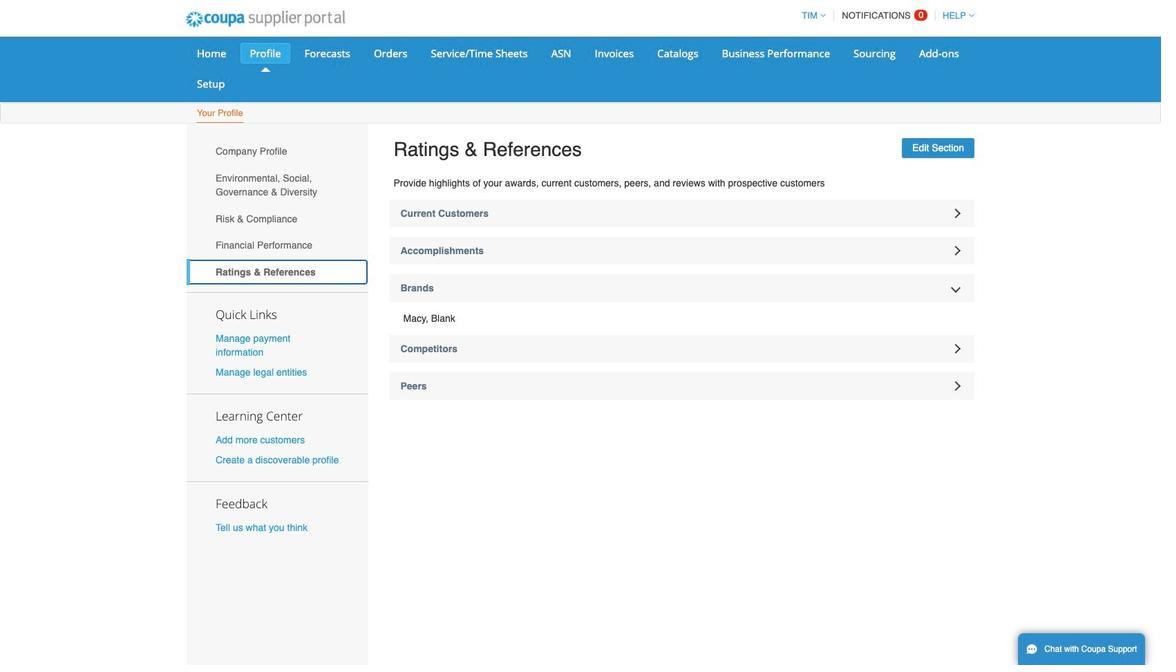 Task type: locate. For each thing, give the bounding box(es) containing it.
navigation
[[796, 2, 975, 29]]

coupa supplier portal image
[[176, 2, 354, 37]]

2 heading from the top
[[389, 237, 975, 264]]

heading
[[389, 199, 975, 227], [389, 237, 975, 264], [389, 274, 975, 302], [389, 335, 975, 363], [389, 372, 975, 400]]

1 heading from the top
[[389, 199, 975, 227]]

4 heading from the top
[[389, 335, 975, 363]]

3 heading from the top
[[389, 274, 975, 302]]



Task type: vqa. For each thing, say whether or not it's contained in the screenshot.
NAVIGATION
yes



Task type: describe. For each thing, give the bounding box(es) containing it.
5 heading from the top
[[389, 372, 975, 400]]



